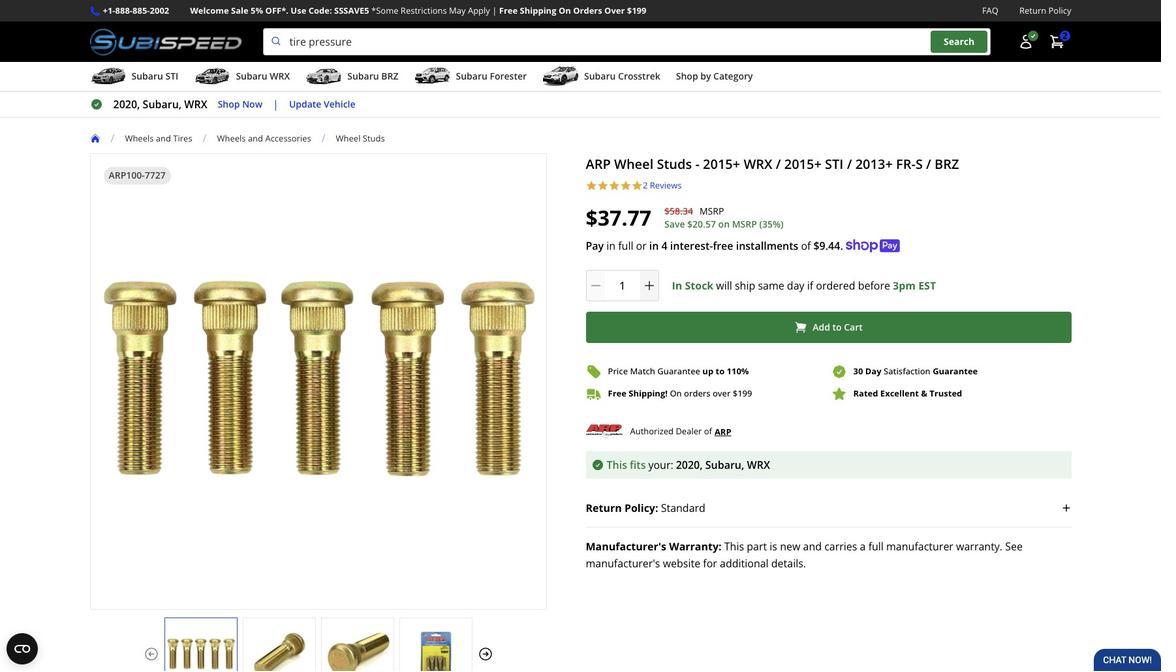 Task type: describe. For each thing, give the bounding box(es) containing it.
vehicle
[[324, 98, 355, 110]]

shop pay image
[[846, 239, 900, 252]]

free shipping! on orders over $199
[[608, 388, 752, 399]]

4 arp100-7727 arp wheel studs - 2015+ wrx / 2015+ sti / 2013+ ft86, image from the left
[[400, 632, 472, 672]]

manufacturer
[[886, 539, 953, 554]]

wheels for wheels and tires
[[125, 132, 154, 144]]

arp link
[[715, 425, 731, 439]]

wheel studs
[[336, 132, 385, 144]]

subaru for subaru forester
[[456, 70, 487, 82]]

carries
[[824, 539, 857, 554]]

search button
[[931, 31, 988, 53]]

/ down the update vehicle button on the top of page
[[322, 131, 325, 146]]

1 in from the left
[[606, 239, 615, 253]]

update
[[289, 98, 321, 110]]

a subaru brz thumbnail image image
[[306, 67, 342, 86]]

shipping
[[520, 5, 556, 16]]

warranty:
[[669, 539, 722, 554]]

shop now
[[218, 98, 262, 110]]

0 horizontal spatial full
[[618, 239, 633, 253]]

0 vertical spatial subaru,
[[143, 97, 182, 112]]

sssave5
[[334, 5, 369, 16]]

day
[[865, 366, 881, 377]]

1 arp100-7727 arp wheel studs - 2015+ wrx / 2015+ sti / 2013+ ft86, image from the left
[[165, 632, 237, 672]]

2 2015+ from the left
[[784, 155, 822, 173]]

s
[[916, 155, 923, 173]]

cart
[[844, 321, 863, 333]]

increment image
[[643, 279, 656, 292]]

return policy link
[[1019, 4, 1071, 18]]

2002
[[150, 5, 169, 16]]

subaru for subaru wrx
[[236, 70, 267, 82]]

7727
[[145, 169, 166, 182]]

add to cart
[[813, 321, 863, 333]]

brz inside dropdown button
[[381, 70, 398, 82]]

5%
[[251, 5, 263, 16]]

0 vertical spatial 2020,
[[113, 97, 140, 112]]

dealer
[[676, 426, 702, 437]]

arp100-
[[109, 169, 145, 182]]

subaru forester
[[456, 70, 527, 82]]

use
[[291, 5, 306, 16]]

return for return policy: standard
[[586, 501, 622, 515]]

0 vertical spatial of
[[801, 239, 811, 253]]

3 star image from the left
[[620, 180, 631, 192]]

1 horizontal spatial wheel
[[614, 155, 653, 173]]

see
[[1005, 539, 1023, 554]]

0 vertical spatial on
[[559, 5, 571, 16]]

off*.
[[265, 5, 288, 16]]

interest-
[[670, 239, 713, 253]]

/ up (35%) at the right top
[[776, 155, 781, 173]]

$9.44
[[813, 239, 840, 253]]

shipping!
[[629, 388, 668, 399]]

sale
[[231, 5, 248, 16]]

$58.34
[[664, 205, 693, 217]]

full inside 'this part is new and carries a full manufacturer warranty. see manufacturer's website for additional details.'
[[868, 539, 884, 554]]

and for accessories
[[248, 132, 263, 144]]

over
[[713, 388, 731, 399]]

tires
[[173, 132, 192, 144]]

+1-
[[103, 5, 115, 16]]

ship
[[735, 278, 755, 293]]

subispeed logo image
[[90, 28, 242, 56]]

$37.77
[[586, 203, 651, 231]]

/ left 2013+
[[847, 155, 852, 173]]

subaru wrx
[[236, 70, 290, 82]]

2 for 2 reviews
[[643, 180, 648, 191]]

subaru for subaru crosstrek
[[584, 70, 616, 82]]

2 reviews link
[[643, 180, 682, 192]]

1 guarantee from the left
[[657, 366, 700, 377]]

.
[[840, 239, 843, 253]]

shop by category
[[676, 70, 753, 82]]

free
[[713, 239, 733, 253]]

4
[[661, 239, 667, 253]]

go to right image image
[[477, 647, 493, 663]]

1 vertical spatial sti
[[825, 155, 844, 173]]

open widget image
[[7, 634, 38, 665]]

up
[[702, 366, 713, 377]]

2 star image from the left
[[631, 180, 643, 192]]

&
[[921, 388, 927, 399]]

2013+
[[855, 155, 893, 173]]

restrictions
[[401, 5, 447, 16]]

manufacturer's warranty:
[[586, 539, 722, 554]]

before
[[858, 278, 890, 293]]

authorized
[[630, 426, 674, 437]]

may
[[449, 5, 466, 16]]

of inside the authorized dealer of arp
[[704, 426, 712, 437]]

arp100-7727
[[109, 169, 166, 182]]

subaru brz
[[347, 70, 398, 82]]

*some
[[371, 5, 398, 16]]

match
[[630, 366, 655, 377]]

2020, subaru, wrx
[[113, 97, 207, 112]]

standard
[[661, 501, 705, 515]]

30 day satisfaction guarantee
[[853, 366, 978, 377]]

update vehicle button
[[289, 97, 355, 112]]

$58.34 msrp save $20.57 on msrp (35%)
[[664, 205, 783, 230]]

in stock will ship same day if ordered before 3pm est
[[672, 278, 936, 293]]

details.
[[771, 556, 806, 571]]

2 button
[[1043, 29, 1071, 55]]

subaru wrx button
[[194, 65, 290, 91]]

0 horizontal spatial $199
[[627, 5, 646, 16]]

3 arp100-7727 arp wheel studs - 2015+ wrx / 2015+ sti / 2013+ ft86, image from the left
[[321, 632, 393, 672]]

0 horizontal spatial wheel
[[336, 132, 361, 144]]

sti inside dropdown button
[[165, 70, 178, 82]]

policy:
[[625, 501, 658, 515]]

decrement image
[[589, 279, 602, 292]]



Task type: locate. For each thing, give the bounding box(es) containing it.
1 star image from the left
[[597, 180, 609, 192]]

1 horizontal spatial 2
[[1062, 30, 1067, 42]]

brz right s
[[935, 155, 959, 173]]

subaru up vehicle
[[347, 70, 379, 82]]

0 vertical spatial $199
[[627, 5, 646, 16]]

$20.57
[[687, 218, 716, 230]]

subaru left forester on the top left of the page
[[456, 70, 487, 82]]

0 vertical spatial brz
[[381, 70, 398, 82]]

2 reviews
[[643, 180, 682, 191]]

1 vertical spatial free
[[608, 388, 626, 399]]

0 horizontal spatial free
[[499, 5, 518, 16]]

policy
[[1048, 5, 1071, 16]]

0 horizontal spatial sti
[[165, 70, 178, 82]]

return left "policy:"
[[586, 501, 622, 515]]

30
[[853, 366, 863, 377]]

1 horizontal spatial full
[[868, 539, 884, 554]]

and for tires
[[156, 132, 171, 144]]

1 vertical spatial 2020,
[[676, 458, 703, 472]]

2 arp100-7727 arp wheel studs - 2015+ wrx / 2015+ sti / 2013+ ft86, image from the left
[[243, 632, 315, 672]]

wheels for wheels and accessories
[[217, 132, 246, 144]]

1 horizontal spatial on
[[670, 388, 682, 399]]

1 horizontal spatial brz
[[935, 155, 959, 173]]

0 vertical spatial return
[[1019, 5, 1046, 16]]

1 vertical spatial of
[[704, 426, 712, 437]]

in right pay
[[606, 239, 615, 253]]

free down 'price' on the right of the page
[[608, 388, 626, 399]]

guarantee up free shipping! on orders over $199
[[657, 366, 700, 377]]

shop inside dropdown button
[[676, 70, 698, 82]]

2 star image from the left
[[609, 180, 620, 192]]

2 in from the left
[[649, 239, 659, 253]]

1 subaru from the left
[[132, 70, 163, 82]]

/ right s
[[926, 155, 931, 173]]

welcome
[[190, 5, 229, 16]]

5 subaru from the left
[[584, 70, 616, 82]]

to right add
[[832, 321, 842, 333]]

0 vertical spatial |
[[492, 5, 497, 16]]

1 vertical spatial to
[[716, 366, 725, 377]]

installments
[[736, 239, 798, 253]]

full right a
[[868, 539, 884, 554]]

star image left 'reviews'
[[631, 180, 643, 192]]

1 vertical spatial brz
[[935, 155, 959, 173]]

manufacturer's
[[586, 556, 660, 571]]

fr-
[[896, 155, 916, 173]]

arp up $37.77 at right top
[[586, 155, 611, 173]]

2
[[1062, 30, 1067, 42], [643, 180, 648, 191]]

full left or
[[618, 239, 633, 253]]

msrp right on
[[732, 218, 757, 230]]

| right "apply"
[[492, 5, 497, 16]]

this up additional
[[724, 539, 744, 554]]

0 horizontal spatial 2020,
[[113, 97, 140, 112]]

1 horizontal spatial sti
[[825, 155, 844, 173]]

1 vertical spatial 2
[[643, 180, 648, 191]]

+1-888-885-2002 link
[[103, 4, 169, 18]]

wheel down vehicle
[[336, 132, 361, 144]]

return for return policy
[[1019, 5, 1046, 16]]

1 horizontal spatial free
[[608, 388, 626, 399]]

guarantee
[[657, 366, 700, 377], [933, 366, 978, 377]]

trusted
[[930, 388, 962, 399]]

/ right the tires
[[203, 131, 207, 146]]

2 inside button
[[1062, 30, 1067, 42]]

msrp up '$20.57'
[[700, 205, 724, 217]]

on left orders on the top
[[559, 5, 571, 16]]

0 horizontal spatial studs
[[363, 132, 385, 144]]

to inside add to cart button
[[832, 321, 842, 333]]

1 horizontal spatial guarantee
[[933, 366, 978, 377]]

wheels and accessories link
[[217, 132, 322, 144], [217, 132, 311, 144]]

1 horizontal spatial 2020,
[[676, 458, 703, 472]]

in
[[672, 278, 682, 293]]

this for fits
[[607, 458, 627, 472]]

this inside 'this part is new and carries a full manufacturer warranty. see manufacturer's website for additional details.'
[[724, 539, 744, 554]]

star image up $37.77 at right top
[[597, 180, 609, 192]]

0 horizontal spatial star image
[[597, 180, 609, 192]]

(35%)
[[759, 218, 783, 230]]

subaru, down arp link
[[705, 458, 744, 472]]

wheel up 2 reviews
[[614, 155, 653, 173]]

faq
[[982, 5, 998, 16]]

1 2015+ from the left
[[703, 155, 740, 173]]

this left fits at bottom right
[[607, 458, 627, 472]]

1 horizontal spatial this
[[724, 539, 744, 554]]

110%
[[727, 366, 749, 377]]

1 horizontal spatial of
[[801, 239, 811, 253]]

shop for shop now
[[218, 98, 240, 110]]

sti left 2013+
[[825, 155, 844, 173]]

on
[[559, 5, 571, 16], [670, 388, 682, 399]]

fits
[[630, 458, 646, 472]]

/ right home icon
[[111, 131, 114, 146]]

0 vertical spatial to
[[832, 321, 842, 333]]

this fits your: 2020, subaru, wrx
[[607, 458, 770, 472]]

studs up 'reviews'
[[657, 155, 692, 173]]

0 horizontal spatial of
[[704, 426, 712, 437]]

1 horizontal spatial star image
[[631, 180, 643, 192]]

1 vertical spatial return
[[586, 501, 622, 515]]

wheels up arp100-7727
[[125, 132, 154, 144]]

2020, down subaru sti dropdown button
[[113, 97, 140, 112]]

0 horizontal spatial this
[[607, 458, 627, 472]]

of left $9.44
[[801, 239, 811, 253]]

wheels and accessories
[[217, 132, 311, 144]]

0 horizontal spatial 2015+
[[703, 155, 740, 173]]

and left accessories
[[248, 132, 263, 144]]

price
[[608, 366, 628, 377]]

wrx inside the subaru wrx 'dropdown button'
[[270, 70, 290, 82]]

excellent
[[880, 388, 919, 399]]

arp image
[[586, 423, 622, 441]]

a subaru crosstrek thumbnail image image
[[542, 67, 579, 86]]

1 horizontal spatial to
[[832, 321, 842, 333]]

shop
[[676, 70, 698, 82], [218, 98, 240, 110]]

free right "apply"
[[499, 5, 518, 16]]

orders
[[573, 5, 602, 16]]

1 horizontal spatial subaru,
[[705, 458, 744, 472]]

2020,
[[113, 97, 140, 112], [676, 458, 703, 472]]

1 vertical spatial |
[[273, 97, 279, 112]]

2 down policy
[[1062, 30, 1067, 42]]

1 vertical spatial shop
[[218, 98, 240, 110]]

1 star image from the left
[[586, 180, 597, 192]]

website
[[663, 556, 700, 571]]

4 subaru from the left
[[456, 70, 487, 82]]

will
[[716, 278, 732, 293]]

return policy: standard
[[586, 501, 705, 515]]

1 vertical spatial on
[[670, 388, 682, 399]]

over
[[604, 5, 625, 16]]

of left arp link
[[704, 426, 712, 437]]

1 horizontal spatial shop
[[676, 70, 698, 82]]

1 vertical spatial arp
[[715, 426, 731, 438]]

2020, right your:
[[676, 458, 703, 472]]

and inside 'this part is new and carries a full manufacturer warranty. see manufacturer's website for additional details.'
[[803, 539, 822, 554]]

0 horizontal spatial to
[[716, 366, 725, 377]]

shop now link
[[218, 97, 262, 112]]

| right the now
[[273, 97, 279, 112]]

1 horizontal spatial return
[[1019, 5, 1046, 16]]

arp wheel studs - 2015+ wrx / 2015+ sti / 2013+ fr-s / brz
[[586, 155, 959, 173]]

button image
[[1018, 34, 1033, 50]]

1 horizontal spatial msrp
[[732, 218, 757, 230]]

additional
[[720, 556, 769, 571]]

shop left by
[[676, 70, 698, 82]]

subaru for subaru brz
[[347, 70, 379, 82]]

2 for 2
[[1062, 30, 1067, 42]]

1 horizontal spatial |
[[492, 5, 497, 16]]

0 vertical spatial wheel
[[336, 132, 361, 144]]

to right up
[[716, 366, 725, 377]]

0 horizontal spatial 2
[[643, 180, 648, 191]]

arp inside the authorized dealer of arp
[[715, 426, 731, 438]]

brz left a subaru forester thumbnail image
[[381, 70, 398, 82]]

subaru
[[132, 70, 163, 82], [236, 70, 267, 82], [347, 70, 379, 82], [456, 70, 487, 82], [584, 70, 616, 82]]

new
[[780, 539, 800, 554]]

in left 4
[[649, 239, 659, 253]]

sti up 2020, subaru, wrx
[[165, 70, 178, 82]]

price match guarantee up to 110%
[[608, 366, 749, 377]]

your:
[[648, 458, 673, 472]]

day
[[787, 278, 804, 293]]

manufacturer's
[[586, 539, 666, 554]]

update vehicle
[[289, 98, 355, 110]]

search
[[944, 35, 975, 48]]

0 vertical spatial sti
[[165, 70, 178, 82]]

$199 right over
[[733, 388, 752, 399]]

1 horizontal spatial and
[[248, 132, 263, 144]]

1 horizontal spatial arp
[[715, 426, 731, 438]]

1 horizontal spatial $199
[[733, 388, 752, 399]]

shop by category button
[[676, 65, 753, 91]]

1 horizontal spatial wheels
[[217, 132, 246, 144]]

home image
[[90, 133, 100, 144]]

0 horizontal spatial |
[[273, 97, 279, 112]]

faq link
[[982, 4, 998, 18]]

885-
[[133, 5, 150, 16]]

1 vertical spatial wheel
[[614, 155, 653, 173]]

is
[[770, 539, 777, 554]]

shop left the now
[[218, 98, 240, 110]]

star image
[[586, 180, 597, 192], [609, 180, 620, 192], [620, 180, 631, 192]]

0 vertical spatial 2
[[1062, 30, 1067, 42]]

subaru up 2020, subaru, wrx
[[132, 70, 163, 82]]

1 horizontal spatial studs
[[657, 155, 692, 173]]

0 vertical spatial full
[[618, 239, 633, 253]]

search input field
[[263, 28, 990, 56]]

add
[[813, 321, 830, 333]]

0 horizontal spatial msrp
[[700, 205, 724, 217]]

$199 right the over
[[627, 5, 646, 16]]

return policy
[[1019, 5, 1071, 16]]

subaru brz button
[[306, 65, 398, 91]]

if
[[807, 278, 813, 293]]

sti
[[165, 70, 178, 82], [825, 155, 844, 173]]

and right new
[[803, 539, 822, 554]]

1 vertical spatial studs
[[657, 155, 692, 173]]

0 horizontal spatial on
[[559, 5, 571, 16]]

on
[[718, 218, 730, 230]]

forester
[[490, 70, 527, 82]]

by
[[700, 70, 711, 82]]

1 vertical spatial full
[[868, 539, 884, 554]]

pay
[[586, 239, 604, 253]]

guarantee up trusted
[[933, 366, 978, 377]]

0 vertical spatial arp
[[586, 155, 611, 173]]

warranty.
[[956, 539, 1002, 554]]

a subaru sti thumbnail image image
[[90, 67, 126, 86]]

0 horizontal spatial return
[[586, 501, 622, 515]]

subaru inside 'dropdown button'
[[236, 70, 267, 82]]

$199
[[627, 5, 646, 16], [733, 388, 752, 399]]

save
[[664, 218, 685, 230]]

0 horizontal spatial wheels
[[125, 132, 154, 144]]

0 vertical spatial studs
[[363, 132, 385, 144]]

stock
[[685, 278, 714, 293]]

a
[[860, 539, 866, 554]]

pay in full or in 4 interest-free installments of $9.44 .
[[586, 239, 843, 253]]

subaru sti
[[132, 70, 178, 82]]

add to cart button
[[586, 312, 1071, 343]]

this for part
[[724, 539, 744, 554]]

subaru for subaru sti
[[132, 70, 163, 82]]

1 vertical spatial subaru,
[[705, 458, 744, 472]]

0 horizontal spatial arp
[[586, 155, 611, 173]]

3 subaru from the left
[[347, 70, 379, 82]]

star image
[[597, 180, 609, 192], [631, 180, 643, 192]]

0 horizontal spatial and
[[156, 132, 171, 144]]

0 horizontal spatial shop
[[218, 98, 240, 110]]

a subaru wrx thumbnail image image
[[194, 67, 231, 86]]

1 vertical spatial this
[[724, 539, 744, 554]]

2 guarantee from the left
[[933, 366, 978, 377]]

subaru up the now
[[236, 70, 267, 82]]

0 horizontal spatial brz
[[381, 70, 398, 82]]

2 wheels from the left
[[217, 132, 246, 144]]

1 vertical spatial $199
[[733, 388, 752, 399]]

code:
[[309, 5, 332, 16]]

subaru left crosstrek
[[584, 70, 616, 82]]

a subaru forester thumbnail image image
[[414, 67, 451, 86]]

2 subaru from the left
[[236, 70, 267, 82]]

0 vertical spatial this
[[607, 458, 627, 472]]

2015+
[[703, 155, 740, 173], [784, 155, 822, 173]]

brz
[[381, 70, 398, 82], [935, 155, 959, 173]]

subaru inside dropdown button
[[584, 70, 616, 82]]

0 horizontal spatial guarantee
[[657, 366, 700, 377]]

1 wheels from the left
[[125, 132, 154, 144]]

return left policy
[[1019, 5, 1046, 16]]

2 left 'reviews'
[[643, 180, 648, 191]]

shop for shop by category
[[676, 70, 698, 82]]

arp right dealer at the right bottom
[[715, 426, 731, 438]]

est
[[918, 278, 936, 293]]

and left the tires
[[156, 132, 171, 144]]

1 horizontal spatial 2015+
[[784, 155, 822, 173]]

0 vertical spatial shop
[[676, 70, 698, 82]]

subaru, down subaru sti
[[143, 97, 182, 112]]

subaru crosstrek button
[[542, 65, 660, 91]]

1 horizontal spatial in
[[649, 239, 659, 253]]

studs down subaru brz
[[363, 132, 385, 144]]

0 vertical spatial free
[[499, 5, 518, 16]]

studs
[[363, 132, 385, 144], [657, 155, 692, 173]]

apply
[[468, 5, 490, 16]]

0 horizontal spatial in
[[606, 239, 615, 253]]

None number field
[[586, 270, 659, 301]]

0 horizontal spatial subaru,
[[143, 97, 182, 112]]

+1-888-885-2002
[[103, 5, 169, 16]]

2 horizontal spatial and
[[803, 539, 822, 554]]

on left orders
[[670, 388, 682, 399]]

wheels down shop now link
[[217, 132, 246, 144]]

arp
[[586, 155, 611, 173], [715, 426, 731, 438]]

arp100-7727 arp wheel studs - 2015+ wrx / 2015+ sti / 2013+ ft86, image
[[165, 632, 237, 672], [243, 632, 315, 672], [321, 632, 393, 672], [400, 632, 472, 672]]



Task type: vqa. For each thing, say whether or not it's contained in the screenshot.
Wheels
yes



